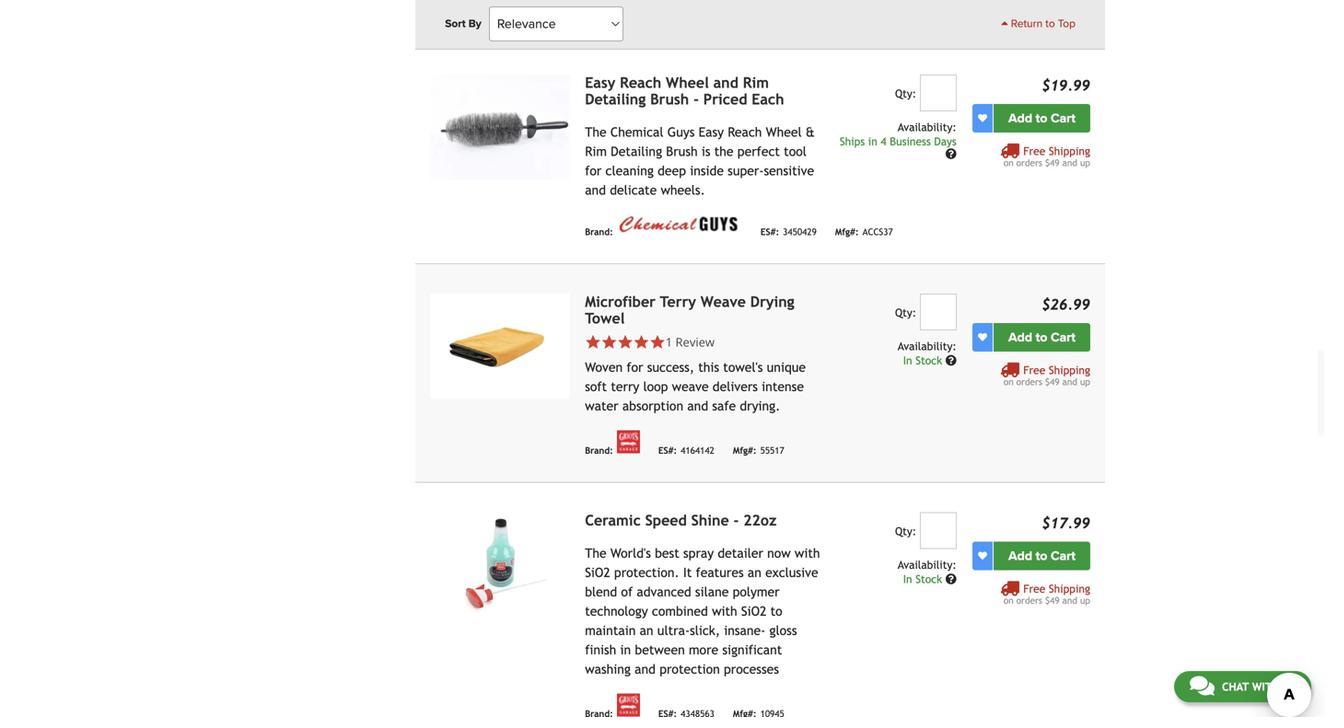 Task type: describe. For each thing, give the bounding box(es) containing it.
mfg#: for easy reach wheel and rim detailing brush - priced each
[[835, 227, 859, 237]]

question circle image
[[946, 355, 957, 366]]

and inside the world's best spray detailer now with sio2 protection. it features an exclusive blend of advanced silane polymer technology combined with sio2 to maintain an ultra-slick, insane- gloss finish in between more significant washing and protection processes
[[635, 663, 656, 677]]

0 vertical spatial sio2
[[585, 566, 610, 581]]

es#3450429 - accs37 - easy reach wheel and rim detailing brush - priced each  - the chemical guys easy reach wheel & rim detailing brush is the perfect tool for cleaning deep inside super-sensitive and delicate wheels. - chemical guys - audi bmw volkswagen mercedes benz mini porsche image
[[430, 75, 570, 180]]

stock for ceramic speed shine - 22oz
[[916, 573, 943, 586]]

in inside the world's best spray detailer now with sio2 protection. it features an exclusive blend of advanced silane polymer technology combined with sio2 to maintain an ultra-slick, insane- gloss finish in between more significant washing and protection processes
[[620, 643, 631, 658]]

up for $19.99
[[1080, 158, 1091, 168]]

exclusive
[[766, 566, 819, 581]]

of
[[621, 585, 633, 600]]

4164142
[[681, 445, 715, 456]]

intense
[[762, 380, 804, 394]]

detailing inside 'the chemical guys easy reach wheel & rim detailing brush is the perfect tool for cleaning deep inside super-sensitive and delicate wheels.'
[[611, 144, 662, 159]]

wheel inside 'the chemical guys easy reach wheel & rim detailing brush is the perfect tool for cleaning deep inside super-sensitive and delicate wheels.'
[[766, 125, 802, 140]]

free for $19.99
[[1024, 145, 1046, 158]]

add to wish list image
[[978, 552, 987, 561]]

on for $17.99
[[1004, 596, 1014, 606]]

wheel inside easy reach wheel and rim detailing brush - priced each
[[666, 74, 709, 91]]

more
[[689, 643, 719, 658]]

the for ceramic speed shine - 22oz
[[585, 546, 607, 561]]

add to wish list image for $19.99
[[978, 114, 987, 123]]

us
[[1283, 681, 1296, 694]]

1 horizontal spatial sio2
[[741, 604, 767, 619]]

add to wish list image for $26.99
[[978, 333, 987, 342]]

towel
[[585, 310, 625, 327]]

silane
[[695, 585, 729, 600]]

es#4164142 - 55517 - microfiber terry weave drying towel - woven for success, this towel's unique soft terry loop weave delivers intense water absorption and safe drying. - griot's - audi bmw volkswagen mercedes benz mini porsche image
[[430, 294, 570, 399]]

business
[[890, 135, 931, 148]]

on for $19.99
[[1004, 158, 1014, 168]]

best
[[655, 546, 680, 561]]

1
[[666, 334, 673, 351]]

and inside 'the chemical guys easy reach wheel & rim detailing brush is the perfect tool for cleaning deep inside super-sensitive and delicate wheels.'
[[585, 183, 606, 198]]

shine
[[691, 512, 729, 529]]

safe
[[712, 399, 736, 414]]

the for easy reach wheel and rim detailing brush - priced each
[[585, 125, 607, 140]]

water
[[585, 399, 619, 414]]

2 horizontal spatial with
[[1252, 681, 1280, 694]]

ships in 4 business days
[[840, 135, 957, 148]]

features
[[696, 566, 744, 581]]

processes
[[724, 663, 779, 677]]

55517
[[760, 445, 785, 456]]

weave
[[672, 380, 709, 394]]

to inside return to top link
[[1046, 17, 1055, 30]]

return
[[1011, 17, 1043, 30]]

cleaning
[[606, 164, 654, 178]]

1 review
[[666, 334, 715, 351]]

chat with us link
[[1174, 672, 1312, 703]]

add for $26.99
[[1009, 330, 1033, 346]]

is
[[702, 144, 711, 159]]

absorption
[[623, 399, 684, 414]]

- inside easy reach wheel and rim detailing brush - priced each
[[694, 91, 699, 108]]

3 star image from the left
[[650, 335, 666, 351]]

1 vertical spatial -
[[734, 512, 739, 529]]

2 availability: from the top
[[898, 340, 957, 353]]

sort by
[[445, 17, 482, 30]]

$19.99
[[1042, 77, 1091, 94]]

accs37
[[863, 227, 893, 237]]

and down $19.99
[[1063, 158, 1078, 168]]

sort
[[445, 17, 466, 30]]

orders for $17.99
[[1017, 596, 1043, 606]]

unique
[[767, 360, 806, 375]]

technology
[[585, 604, 648, 619]]

0 vertical spatial an
[[748, 566, 762, 581]]

easy reach wheel and rim detailing brush - priced each link
[[585, 74, 784, 108]]

griot's - corporate logo image for ceramic speed shine - 22oz
[[617, 694, 640, 717]]

washing
[[585, 663, 631, 677]]

2 star image from the left
[[633, 335, 650, 351]]

availability: for $17.99
[[898, 559, 957, 572]]

$49 for $26.99
[[1045, 377, 1060, 388]]

detailing inside easy reach wheel and rim detailing brush - priced each
[[585, 91, 646, 108]]

microfiber terry weave drying towel link
[[585, 294, 795, 327]]

towel's
[[723, 360, 763, 375]]

$49 for $19.99
[[1045, 158, 1060, 168]]

chat
[[1222, 681, 1249, 694]]

ceramic speed shine - 22oz link
[[585, 512, 777, 529]]

2 1 review link from the left
[[666, 334, 715, 351]]

question circle image for $19.99
[[946, 149, 957, 160]]

chemical
[[611, 125, 664, 140]]

orders for $26.99
[[1017, 377, 1043, 388]]

2 chemical guys - corporate logo image from the top
[[617, 215, 742, 235]]

4
[[881, 135, 887, 148]]

to for $26.99
[[1036, 330, 1048, 346]]

woven for success, this towel's unique soft terry loop weave delivers intense water absorption and safe drying.
[[585, 360, 806, 414]]

in for microfiber terry weave drying towel
[[903, 354, 913, 367]]

this
[[698, 360, 719, 375]]

finish
[[585, 643, 617, 658]]

wheels.
[[661, 183, 705, 198]]

22oz
[[744, 512, 777, 529]]

2 star image from the left
[[617, 335, 633, 351]]

loop
[[643, 380, 668, 394]]

on for $26.99
[[1004, 377, 1014, 388]]

caret up image
[[1001, 18, 1008, 29]]

es#: for towel
[[658, 445, 677, 456]]

inside
[[690, 164, 724, 178]]

tool
[[784, 144, 807, 159]]

terry
[[660, 294, 696, 311]]

3450429
[[783, 227, 817, 237]]

speed
[[645, 512, 687, 529]]

mfg#: for microfiber terry weave drying towel
[[733, 445, 757, 456]]

detailer
[[718, 546, 764, 561]]

easy inside 'the chemical guys easy reach wheel & rim detailing brush is the perfect tool for cleaning deep inside super-sensitive and delicate wheels.'
[[699, 125, 724, 140]]

for inside 'the chemical guys easy reach wheel & rim detailing brush is the perfect tool for cleaning deep inside super-sensitive and delicate wheels.'
[[585, 164, 602, 178]]

it
[[683, 566, 692, 581]]

and inside woven for success, this towel's unique soft terry loop weave delivers intense water absorption and safe drying.
[[687, 399, 708, 414]]

success,
[[647, 360, 695, 375]]

gloss
[[770, 624, 797, 639]]

and inside easy reach wheel and rim detailing brush - priced each
[[714, 74, 739, 91]]

now
[[767, 546, 791, 561]]

perfect
[[738, 144, 780, 159]]

ships
[[840, 135, 865, 148]]

weave
[[701, 294, 746, 311]]

soft
[[585, 380, 607, 394]]

rim inside 'the chemical guys easy reach wheel & rim detailing brush is the perfect tool for cleaning deep inside super-sensitive and delicate wheels.'
[[585, 144, 607, 159]]

cart for $17.99
[[1051, 549, 1076, 564]]

add to cart for $19.99
[[1009, 111, 1076, 126]]

brush inside easy reach wheel and rim detailing brush - priced each
[[650, 91, 689, 108]]

orders for $19.99
[[1017, 158, 1043, 168]]

super-
[[728, 164, 764, 178]]

ceramic
[[585, 512, 641, 529]]

to inside the world's best spray detailer now with sio2 protection. it features an exclusive blend of advanced silane polymer technology combined with sio2 to maintain an ultra-slick, insane- gloss finish in between more significant washing and protection processes
[[771, 604, 783, 619]]

add to cart for $17.99
[[1009, 549, 1076, 564]]

stock for microfiber terry weave drying towel
[[916, 354, 943, 367]]

and down the $26.99
[[1063, 377, 1078, 388]]

0 vertical spatial in
[[868, 135, 878, 148]]

&
[[806, 125, 815, 140]]

add for $19.99
[[1009, 111, 1033, 126]]

maintain
[[585, 624, 636, 639]]

free for $26.99
[[1024, 364, 1046, 377]]

free shipping on orders $49 and up for $19.99
[[1004, 145, 1091, 168]]

terry
[[611, 380, 640, 394]]

return to top link
[[1001, 16, 1076, 32]]

each
[[752, 91, 784, 108]]



Task type: locate. For each thing, give the bounding box(es) containing it.
in stock
[[903, 354, 946, 367], [903, 573, 946, 586]]

and down $17.99
[[1063, 596, 1078, 606]]

1 vertical spatial shipping
[[1049, 364, 1091, 377]]

2 qty: from the top
[[895, 306, 917, 319]]

to for $19.99
[[1036, 111, 1048, 126]]

add to cart for $26.99
[[1009, 330, 1076, 346]]

delivers
[[713, 380, 758, 394]]

mfg#: left accs37
[[835, 227, 859, 237]]

in down the maintain
[[620, 643, 631, 658]]

add to wish list image
[[978, 114, 987, 123], [978, 333, 987, 342]]

1 vertical spatial in stock
[[903, 573, 946, 586]]

reach inside 'the chemical guys easy reach wheel & rim detailing brush is the perfect tool for cleaning deep inside super-sensitive and delicate wheels.'
[[728, 125, 762, 140]]

3 up from the top
[[1080, 596, 1091, 606]]

chat with us
[[1222, 681, 1296, 694]]

2 vertical spatial on
[[1004, 596, 1014, 606]]

add to cart button down $19.99
[[994, 104, 1091, 133]]

0 vertical spatial detailing
[[585, 91, 646, 108]]

insane-
[[724, 624, 766, 639]]

add to cart down $19.99
[[1009, 111, 1076, 126]]

to down the $26.99
[[1036, 330, 1048, 346]]

shipping down the $26.99
[[1049, 364, 1091, 377]]

microfiber terry weave drying towel
[[585, 294, 795, 327]]

1 vertical spatial griot's - corporate logo image
[[617, 694, 640, 717]]

2 brand: from the top
[[585, 227, 613, 237]]

1 vertical spatial up
[[1080, 377, 1091, 388]]

orders down the $26.99
[[1017, 377, 1043, 388]]

$17.99
[[1042, 515, 1091, 532]]

free shipping on orders $49 and up down the $26.99
[[1004, 364, 1091, 388]]

0 vertical spatial wheel
[[666, 74, 709, 91]]

cart down the $26.99
[[1051, 330, 1076, 346]]

1 vertical spatial on
[[1004, 377, 1014, 388]]

0 horizontal spatial sio2
[[585, 566, 610, 581]]

1 horizontal spatial mfg#:
[[835, 227, 859, 237]]

3 qty: from the top
[[895, 525, 917, 538]]

$49 down $19.99
[[1045, 158, 1060, 168]]

0 horizontal spatial for
[[585, 164, 602, 178]]

-
[[694, 91, 699, 108], [734, 512, 739, 529]]

review
[[676, 334, 715, 351]]

advanced
[[637, 585, 692, 600]]

es#: left 4164142
[[658, 445, 677, 456]]

1 horizontal spatial an
[[748, 566, 762, 581]]

0 vertical spatial free
[[1024, 145, 1046, 158]]

2 up from the top
[[1080, 377, 1091, 388]]

an
[[748, 566, 762, 581], [640, 624, 654, 639]]

es#: 4164142
[[658, 445, 715, 456]]

brush down guys
[[666, 144, 698, 159]]

star image
[[585, 335, 601, 351], [633, 335, 650, 351], [650, 335, 666, 351]]

0 vertical spatial stock
[[916, 354, 943, 367]]

chemical guys - corporate logo image up easy reach wheel and rim detailing brush - priced each
[[617, 0, 742, 16]]

1 vertical spatial free shipping on orders $49 and up
[[1004, 364, 1091, 388]]

0 horizontal spatial with
[[712, 604, 738, 619]]

up for $17.99
[[1080, 596, 1091, 606]]

reach up chemical
[[620, 74, 662, 91]]

on
[[1004, 158, 1014, 168], [1004, 377, 1014, 388], [1004, 596, 1014, 606]]

availability: left add to wish list icon
[[898, 559, 957, 572]]

cart down $19.99
[[1051, 111, 1076, 126]]

1 cart from the top
[[1051, 111, 1076, 126]]

3 cart from the top
[[1051, 549, 1076, 564]]

griot's - corporate logo image for microfiber terry weave drying towel
[[617, 431, 640, 454]]

brand: for microfiber
[[585, 445, 613, 456]]

free down $17.99
[[1024, 583, 1046, 596]]

deep
[[658, 164, 686, 178]]

sensitive
[[764, 164, 814, 178]]

1 vertical spatial with
[[712, 604, 738, 619]]

1 horizontal spatial easy
[[699, 125, 724, 140]]

1 vertical spatial in
[[620, 643, 631, 658]]

detailing up chemical
[[585, 91, 646, 108]]

2 griot's - corporate logo image from the top
[[617, 694, 640, 717]]

1 $49 from the top
[[1045, 158, 1060, 168]]

up
[[1080, 158, 1091, 168], [1080, 377, 1091, 388], [1080, 596, 1091, 606]]

2 vertical spatial free shipping on orders $49 and up
[[1004, 583, 1091, 606]]

add to cart button down $17.99
[[994, 542, 1091, 571]]

and down weave
[[687, 399, 708, 414]]

1 horizontal spatial reach
[[728, 125, 762, 140]]

1 vertical spatial cart
[[1051, 330, 1076, 346]]

1 vertical spatial es#:
[[658, 445, 677, 456]]

free
[[1024, 145, 1046, 158], [1024, 364, 1046, 377], [1024, 583, 1046, 596]]

3 free shipping on orders $49 and up from the top
[[1004, 583, 1091, 606]]

0 vertical spatial es#:
[[761, 227, 779, 237]]

orders down $19.99
[[1017, 158, 1043, 168]]

add to cart
[[1009, 111, 1076, 126], [1009, 330, 1076, 346], [1009, 549, 1076, 564]]

slick,
[[690, 624, 720, 639]]

2 $49 from the top
[[1045, 377, 1060, 388]]

rim up perfect
[[743, 74, 769, 91]]

comments image
[[1190, 675, 1215, 697]]

2 vertical spatial cart
[[1051, 549, 1076, 564]]

0 vertical spatial reach
[[620, 74, 662, 91]]

free shipping on orders $49 and up
[[1004, 145, 1091, 168], [1004, 364, 1091, 388], [1004, 583, 1091, 606]]

up down $17.99
[[1080, 596, 1091, 606]]

2 vertical spatial qty:
[[895, 525, 917, 538]]

1 on from the top
[[1004, 158, 1014, 168]]

the chemical guys easy reach wheel & rim detailing brush is the perfect tool for cleaning deep inside super-sensitive and delicate wheels.
[[585, 125, 815, 198]]

0 vertical spatial add to wish list image
[[978, 114, 987, 123]]

for left cleaning
[[585, 164, 602, 178]]

question circle image
[[946, 149, 957, 160], [946, 574, 957, 585]]

for inside woven for success, this towel's unique soft terry loop weave delivers intense water absorption and safe drying.
[[627, 360, 643, 375]]

1 horizontal spatial es#:
[[761, 227, 779, 237]]

wheel up guys
[[666, 74, 709, 91]]

by
[[469, 17, 482, 30]]

blend
[[585, 585, 617, 600]]

1 free shipping on orders $49 and up from the top
[[1004, 145, 1091, 168]]

add to cart button down the $26.99
[[994, 324, 1091, 352]]

shipping for $26.99
[[1049, 364, 1091, 377]]

easy reach wheel and rim detailing brush - priced each
[[585, 74, 784, 108]]

1 vertical spatial easy
[[699, 125, 724, 140]]

brand:
[[585, 7, 613, 18], [585, 227, 613, 237], [585, 445, 613, 456]]

significant
[[723, 643, 782, 658]]

and left each
[[714, 74, 739, 91]]

griot's - corporate logo image down washing at the bottom
[[617, 694, 640, 717]]

0 vertical spatial -
[[694, 91, 699, 108]]

the inside the world's best spray detailer now with sio2 protection. it features an exclusive blend of advanced silane polymer technology combined with sio2 to maintain an ultra-slick, insane- gloss finish in between more significant washing and protection processes
[[585, 546, 607, 561]]

2 free from the top
[[1024, 364, 1046, 377]]

1 horizontal spatial for
[[627, 360, 643, 375]]

1 vertical spatial brand:
[[585, 227, 613, 237]]

2 vertical spatial add to cart
[[1009, 549, 1076, 564]]

with
[[795, 546, 820, 561], [712, 604, 738, 619], [1252, 681, 1280, 694]]

cart for $19.99
[[1051, 111, 1076, 126]]

0 vertical spatial free shipping on orders $49 and up
[[1004, 145, 1091, 168]]

1 1 review link from the left
[[585, 334, 823, 351]]

1 add to wish list image from the top
[[978, 114, 987, 123]]

qty: for easy reach wheel and rim detailing brush - priced each
[[895, 87, 917, 100]]

- left priced
[[694, 91, 699, 108]]

0 horizontal spatial wheel
[[666, 74, 709, 91]]

cart for $26.99
[[1051, 330, 1076, 346]]

2 stock from the top
[[916, 573, 943, 586]]

qty: for microfiber terry weave drying towel
[[895, 306, 917, 319]]

0 vertical spatial cart
[[1051, 111, 1076, 126]]

1 vertical spatial detailing
[[611, 144, 662, 159]]

1 vertical spatial sio2
[[741, 604, 767, 619]]

up for $26.99
[[1080, 377, 1091, 388]]

an up between
[[640, 624, 654, 639]]

2 orders from the top
[[1017, 377, 1043, 388]]

2 question circle image from the top
[[946, 574, 957, 585]]

2 on from the top
[[1004, 377, 1014, 388]]

polymer
[[733, 585, 780, 600]]

2 vertical spatial shipping
[[1049, 583, 1091, 596]]

mfg#: accs37
[[835, 227, 893, 237]]

free for $17.99
[[1024, 583, 1046, 596]]

add for $17.99
[[1009, 549, 1033, 564]]

1 vertical spatial free
[[1024, 364, 1046, 377]]

1 vertical spatial qty:
[[895, 306, 917, 319]]

delicate
[[610, 183, 657, 198]]

1 vertical spatial an
[[640, 624, 654, 639]]

add to cart button
[[994, 104, 1091, 133], [994, 324, 1091, 352], [994, 542, 1091, 571]]

1 up from the top
[[1080, 158, 1091, 168]]

sio2 down polymer on the bottom
[[741, 604, 767, 619]]

$26.99
[[1042, 296, 1091, 313]]

1 horizontal spatial with
[[795, 546, 820, 561]]

0 vertical spatial in stock
[[903, 354, 946, 367]]

availability: for $19.99
[[898, 121, 957, 134]]

and down between
[[635, 663, 656, 677]]

drying
[[751, 294, 795, 311]]

with left us
[[1252, 681, 1280, 694]]

shipping down $17.99
[[1049, 583, 1091, 596]]

1 vertical spatial availability:
[[898, 340, 957, 353]]

$49 down $17.99
[[1045, 596, 1060, 606]]

1 vertical spatial $49
[[1045, 377, 1060, 388]]

shipping
[[1049, 145, 1091, 158], [1049, 364, 1091, 377], [1049, 583, 1091, 596]]

cart
[[1051, 111, 1076, 126], [1051, 330, 1076, 346], [1051, 549, 1076, 564]]

free shipping on orders $49 and up for $26.99
[[1004, 364, 1091, 388]]

3 availability: from the top
[[898, 559, 957, 572]]

0 vertical spatial qty:
[[895, 87, 917, 100]]

to left top
[[1046, 17, 1055, 30]]

0 vertical spatial add
[[1009, 111, 1033, 126]]

2 add to wish list image from the top
[[978, 333, 987, 342]]

1 star image from the left
[[601, 335, 617, 351]]

detailing
[[585, 91, 646, 108], [611, 144, 662, 159]]

2 add from the top
[[1009, 330, 1033, 346]]

drying.
[[740, 399, 781, 414]]

add to cart button for $17.99
[[994, 542, 1091, 571]]

up down $19.99
[[1080, 158, 1091, 168]]

1 horizontal spatial -
[[734, 512, 739, 529]]

free shipping on orders $49 and up down $17.99
[[1004, 583, 1091, 606]]

2 vertical spatial brand:
[[585, 445, 613, 456]]

1 availability: from the top
[[898, 121, 957, 134]]

add to cart down the $26.99
[[1009, 330, 1076, 346]]

0 vertical spatial availability:
[[898, 121, 957, 134]]

2 vertical spatial with
[[1252, 681, 1280, 694]]

3 add to cart from the top
[[1009, 549, 1076, 564]]

2 vertical spatial up
[[1080, 596, 1091, 606]]

in
[[868, 135, 878, 148], [620, 643, 631, 658]]

0 vertical spatial up
[[1080, 158, 1091, 168]]

3 brand: from the top
[[585, 445, 613, 456]]

2 vertical spatial orders
[[1017, 596, 1043, 606]]

1 vertical spatial add to cart button
[[994, 324, 1091, 352]]

the
[[715, 144, 734, 159]]

availability: up business
[[898, 121, 957, 134]]

add to cart button for $19.99
[[994, 104, 1091, 133]]

for up terry on the bottom
[[627, 360, 643, 375]]

1 add to cart from the top
[[1009, 111, 1076, 126]]

0 vertical spatial mfg#:
[[835, 227, 859, 237]]

the left world's
[[585, 546, 607, 561]]

in left 4 at the top right of the page
[[868, 135, 878, 148]]

ceramic speed shine - 22oz
[[585, 512, 777, 529]]

3 on from the top
[[1004, 596, 1014, 606]]

3 $49 from the top
[[1045, 596, 1060, 606]]

0 vertical spatial $49
[[1045, 158, 1060, 168]]

up down the $26.99
[[1080, 377, 1091, 388]]

add to cart button for $26.99
[[994, 324, 1091, 352]]

rim up cleaning
[[585, 144, 607, 159]]

1 add to cart button from the top
[[994, 104, 1091, 133]]

an up polymer on the bottom
[[748, 566, 762, 581]]

1 stock from the top
[[916, 354, 943, 367]]

add to cart down $17.99
[[1009, 549, 1076, 564]]

1 vertical spatial add
[[1009, 330, 1033, 346]]

1 brand: from the top
[[585, 7, 613, 18]]

world's
[[611, 546, 651, 561]]

availability: up question circle image
[[898, 340, 957, 353]]

0 vertical spatial add to cart
[[1009, 111, 1076, 126]]

detailing down chemical
[[611, 144, 662, 159]]

ultra-
[[658, 624, 690, 639]]

3 add to cart button from the top
[[994, 542, 1091, 571]]

wheel
[[666, 74, 709, 91], [766, 125, 802, 140]]

qty: for ceramic speed shine - 22oz
[[895, 525, 917, 538]]

2 vertical spatial $49
[[1045, 596, 1060, 606]]

0 vertical spatial on
[[1004, 158, 1014, 168]]

2 shipping from the top
[[1049, 364, 1091, 377]]

2 add to cart button from the top
[[994, 324, 1091, 352]]

1 vertical spatial brush
[[666, 144, 698, 159]]

top
[[1058, 17, 1076, 30]]

to down $17.99
[[1036, 549, 1048, 564]]

0 vertical spatial rim
[[743, 74, 769, 91]]

free down the $26.99
[[1024, 364, 1046, 377]]

protection
[[660, 663, 720, 677]]

1 vertical spatial add to wish list image
[[978, 333, 987, 342]]

in
[[903, 354, 913, 367], [903, 573, 913, 586]]

1 vertical spatial in
[[903, 573, 913, 586]]

0 vertical spatial orders
[[1017, 158, 1043, 168]]

1 vertical spatial stock
[[916, 573, 943, 586]]

1 orders from the top
[[1017, 158, 1043, 168]]

mfg#: left 55517
[[733, 445, 757, 456]]

0 vertical spatial easy
[[585, 74, 616, 91]]

chemical guys - corporate logo image
[[617, 0, 742, 16], [617, 215, 742, 235]]

1 in from the top
[[903, 354, 913, 367]]

star image left the 1
[[633, 335, 650, 351]]

wheel up tool
[[766, 125, 802, 140]]

2 the from the top
[[585, 546, 607, 561]]

brush inside 'the chemical guys easy reach wheel & rim detailing brush is the perfect tool for cleaning deep inside super-sensitive and delicate wheels.'
[[666, 144, 698, 159]]

to for $17.99
[[1036, 549, 1048, 564]]

sio2 up blend
[[585, 566, 610, 581]]

easy inside easy reach wheel and rim detailing brush - priced each
[[585, 74, 616, 91]]

star image
[[601, 335, 617, 351], [617, 335, 633, 351]]

spray
[[683, 546, 714, 561]]

0 vertical spatial brand:
[[585, 7, 613, 18]]

between
[[635, 643, 685, 658]]

easy up chemical
[[585, 74, 616, 91]]

the left chemical
[[585, 125, 607, 140]]

1 vertical spatial add to cart
[[1009, 330, 1076, 346]]

combined
[[652, 604, 708, 619]]

es#: 3450429
[[761, 227, 817, 237]]

1 the from the top
[[585, 125, 607, 140]]

shipping for $19.99
[[1049, 145, 1091, 158]]

free shipping on orders $49 and up down $19.99
[[1004, 145, 1091, 168]]

the world's best spray detailer now with sio2 protection. it features an exclusive blend of advanced silane polymer technology combined with sio2 to maintain an ultra-slick, insane- gloss finish in between more significant washing and protection processes
[[585, 546, 820, 677]]

3 free from the top
[[1024, 583, 1046, 596]]

in for ceramic speed shine - 22oz
[[903, 573, 913, 586]]

shipping down $19.99
[[1049, 145, 1091, 158]]

0 vertical spatial add to cart button
[[994, 104, 1091, 133]]

1 add from the top
[[1009, 111, 1033, 126]]

cart down $17.99
[[1051, 549, 1076, 564]]

1 vertical spatial for
[[627, 360, 643, 375]]

3 shipping from the top
[[1049, 583, 1091, 596]]

es#: for rim
[[761, 227, 779, 237]]

days
[[934, 135, 957, 148]]

rim inside easy reach wheel and rim detailing brush - priced each
[[743, 74, 769, 91]]

in stock for ceramic speed shine - 22oz
[[903, 573, 946, 586]]

1 shipping from the top
[[1049, 145, 1091, 158]]

star image down the towel
[[585, 335, 601, 351]]

free shipping on orders $49 and up for $17.99
[[1004, 583, 1091, 606]]

and left the delicate
[[585, 183, 606, 198]]

1 horizontal spatial rim
[[743, 74, 769, 91]]

chemical guys - corporate logo image down wheels. in the top of the page
[[617, 215, 742, 235]]

0 vertical spatial in
[[903, 354, 913, 367]]

griot's - corporate logo image down absorption
[[617, 431, 640, 454]]

priced
[[704, 91, 748, 108]]

guys
[[668, 125, 695, 140]]

0 horizontal spatial in
[[620, 643, 631, 658]]

easy up is
[[699, 125, 724, 140]]

reach inside easy reach wheel and rim detailing brush - priced each
[[620, 74, 662, 91]]

0 horizontal spatial mfg#:
[[733, 445, 757, 456]]

orders down $17.99
[[1017, 596, 1043, 606]]

brush up guys
[[650, 91, 689, 108]]

1 vertical spatial chemical guys - corporate logo image
[[617, 215, 742, 235]]

1 review link
[[585, 334, 823, 351], [666, 334, 715, 351]]

1 vertical spatial reach
[[728, 125, 762, 140]]

None number field
[[920, 75, 957, 112], [920, 294, 957, 331], [920, 513, 957, 550], [920, 75, 957, 112], [920, 294, 957, 331], [920, 513, 957, 550]]

3 add from the top
[[1009, 549, 1033, 564]]

microfiber
[[585, 294, 656, 311]]

1 qty: from the top
[[895, 87, 917, 100]]

es#4348563 - 10945 - ceramic speed shine - 22oz - the world's best spray detailer now with sio2 protection. it features an exclusive blend of advanced silane polymer technology combined with sio2 to maintain an ultra-slick, insane- gloss finish in between more significant washing and protection processes - griot's - audi bmw volkswagen mercedes benz mini porsche image
[[430, 513, 570, 618]]

2 add to cart from the top
[[1009, 330, 1076, 346]]

for
[[585, 164, 602, 178], [627, 360, 643, 375]]

free down $19.99
[[1024, 145, 1046, 158]]

$49 down the $26.99
[[1045, 377, 1060, 388]]

1 horizontal spatial wheel
[[766, 125, 802, 140]]

0 horizontal spatial reach
[[620, 74, 662, 91]]

brush
[[650, 91, 689, 108], [666, 144, 698, 159]]

return to top
[[1008, 17, 1076, 30]]

star image up success,
[[650, 335, 666, 351]]

1 star image from the left
[[585, 335, 601, 351]]

to down $19.99
[[1036, 111, 1048, 126]]

0 horizontal spatial -
[[694, 91, 699, 108]]

shipping for $17.99
[[1049, 583, 1091, 596]]

with up exclusive
[[795, 546, 820, 561]]

the inside 'the chemical guys easy reach wheel & rim detailing brush is the perfect tool for cleaning deep inside super-sensitive and delicate wheels.'
[[585, 125, 607, 140]]

$49
[[1045, 158, 1060, 168], [1045, 377, 1060, 388], [1045, 596, 1060, 606]]

1 horizontal spatial in
[[868, 135, 878, 148]]

0 horizontal spatial rim
[[585, 144, 607, 159]]

the
[[585, 125, 607, 140], [585, 546, 607, 561]]

1 vertical spatial orders
[[1017, 377, 1043, 388]]

$49 for $17.99
[[1045, 596, 1060, 606]]

mfg#: 55517
[[733, 445, 785, 456]]

1 griot's - corporate logo image from the top
[[617, 431, 640, 454]]

with down silane
[[712, 604, 738, 619]]

0 horizontal spatial es#:
[[658, 445, 677, 456]]

2 in stock from the top
[[903, 573, 946, 586]]

reach up perfect
[[728, 125, 762, 140]]

orders
[[1017, 158, 1043, 168], [1017, 377, 1043, 388], [1017, 596, 1043, 606]]

1 free from the top
[[1024, 145, 1046, 158]]

es#: left 3450429
[[761, 227, 779, 237]]

2 free shipping on orders $49 and up from the top
[[1004, 364, 1091, 388]]

0 vertical spatial with
[[795, 546, 820, 561]]

2 vertical spatial availability:
[[898, 559, 957, 572]]

3 orders from the top
[[1017, 596, 1043, 606]]

2 vertical spatial add
[[1009, 549, 1033, 564]]

0 vertical spatial shipping
[[1049, 145, 1091, 158]]

1 vertical spatial the
[[585, 546, 607, 561]]

1 in stock from the top
[[903, 354, 946, 367]]

question circle image for $17.99
[[946, 574, 957, 585]]

griot's - corporate logo image
[[617, 431, 640, 454], [617, 694, 640, 717]]

sio2
[[585, 566, 610, 581], [741, 604, 767, 619]]

2 in from the top
[[903, 573, 913, 586]]

brand: for easy
[[585, 227, 613, 237]]

2 vertical spatial add to cart button
[[994, 542, 1091, 571]]

to up 'gloss'
[[771, 604, 783, 619]]

2 cart from the top
[[1051, 330, 1076, 346]]

0 horizontal spatial an
[[640, 624, 654, 639]]

1 vertical spatial wheel
[[766, 125, 802, 140]]

1 question circle image from the top
[[946, 149, 957, 160]]

1 chemical guys - corporate logo image from the top
[[617, 0, 742, 16]]

in stock for microfiber terry weave drying towel
[[903, 354, 946, 367]]

0 vertical spatial chemical guys - corporate logo image
[[617, 0, 742, 16]]

- left 22oz in the right bottom of the page
[[734, 512, 739, 529]]

0 vertical spatial the
[[585, 125, 607, 140]]

woven
[[585, 360, 623, 375]]



Task type: vqa. For each thing, say whether or not it's contained in the screenshot.
2nd the $49 from the bottom of the page
yes



